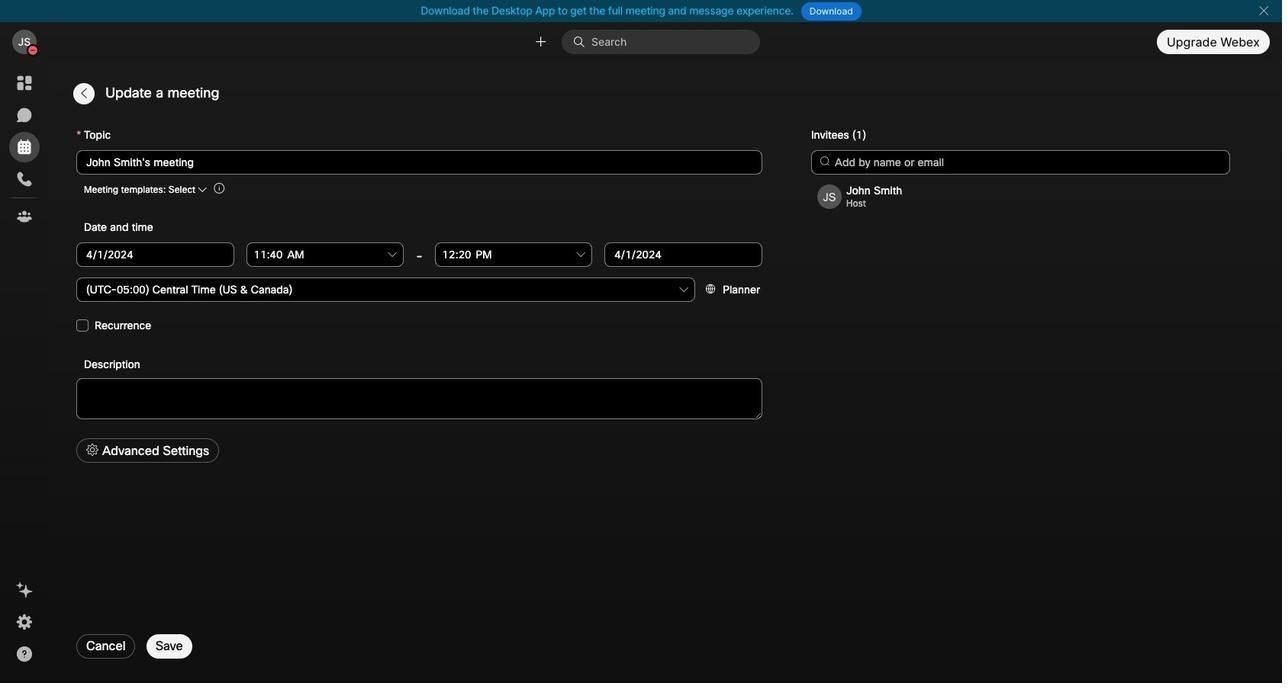 Task type: locate. For each thing, give the bounding box(es) containing it.
webex tab list
[[9, 68, 40, 232]]

navigation
[[0, 62, 49, 684]]



Task type: describe. For each thing, give the bounding box(es) containing it.
cancel_16 image
[[1258, 5, 1270, 17]]



Task type: vqa. For each thing, say whether or not it's contained in the screenshot.
Webex "tab list"
yes



